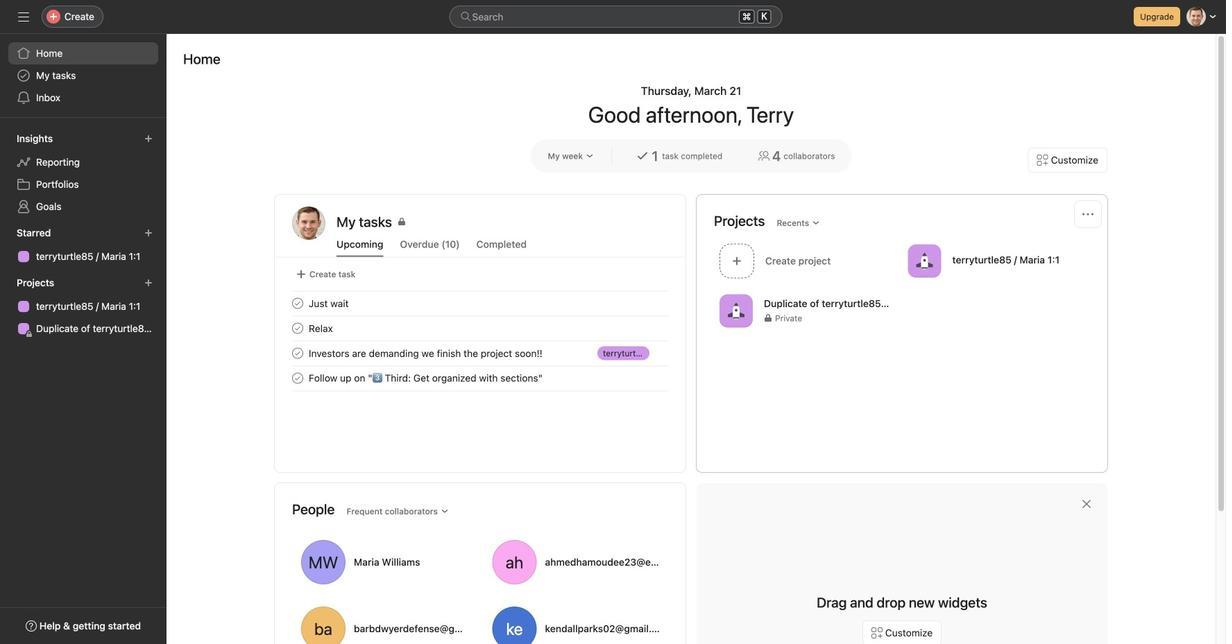 Task type: describe. For each thing, give the bounding box(es) containing it.
new insights image
[[144, 135, 153, 143]]

dismiss image
[[1081, 499, 1092, 510]]

1 mark complete image from the top
[[289, 295, 306, 312]]

2 mark complete image from the top
[[289, 320, 306, 337]]

global element
[[0, 34, 167, 117]]

1 vertical spatial rocket image
[[728, 303, 745, 320]]

hide sidebar image
[[18, 11, 29, 22]]

mark complete image
[[289, 370, 306, 387]]

view profile image
[[292, 207, 326, 240]]



Task type: vqa. For each thing, say whether or not it's contained in the screenshot.
the bottom Mark complete checkbox
yes



Task type: locate. For each thing, give the bounding box(es) containing it.
starred element
[[0, 221, 167, 271]]

None field
[[449, 6, 783, 28]]

rocket image
[[917, 253, 933, 270], [728, 303, 745, 320]]

3 mark complete image from the top
[[289, 345, 306, 362]]

1 vertical spatial mark complete image
[[289, 320, 306, 337]]

1 mark complete checkbox from the top
[[289, 295, 306, 312]]

1 horizontal spatial rocket image
[[917, 253, 933, 270]]

Mark complete checkbox
[[289, 295, 306, 312], [289, 320, 306, 337], [289, 345, 306, 362], [289, 370, 306, 387]]

mark complete image
[[289, 295, 306, 312], [289, 320, 306, 337], [289, 345, 306, 362]]

add items to starred image
[[144, 229, 153, 237]]

projects element
[[0, 271, 167, 343]]

4 mark complete checkbox from the top
[[289, 370, 306, 387]]

0 vertical spatial rocket image
[[917, 253, 933, 270]]

new project or portfolio image
[[144, 279, 153, 287]]

3 mark complete checkbox from the top
[[289, 345, 306, 362]]

actions image
[[1083, 209, 1094, 220]]

insights element
[[0, 126, 167, 221]]

list item
[[714, 240, 903, 282], [276, 291, 686, 316], [276, 316, 686, 341], [276, 341, 686, 366], [276, 366, 686, 391]]

0 vertical spatial mark complete image
[[289, 295, 306, 312]]

2 vertical spatial mark complete image
[[289, 345, 306, 362]]

0 horizontal spatial rocket image
[[728, 303, 745, 320]]

Search tasks, projects, and more text field
[[449, 6, 783, 28]]

2 mark complete checkbox from the top
[[289, 320, 306, 337]]



